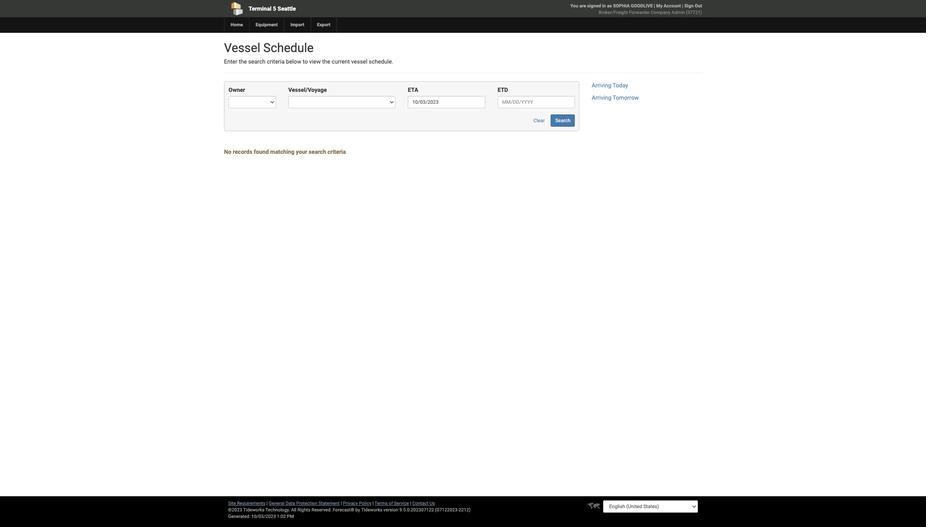 Task type: vqa. For each thing, say whether or not it's contained in the screenshot.
left 'the'
yes



Task type: describe. For each thing, give the bounding box(es) containing it.
reserved.
[[312, 508, 332, 513]]

site requirements link
[[228, 501, 266, 507]]

out
[[695, 3, 703, 9]]

export link
[[311, 17, 337, 33]]

arriving today link
[[592, 82, 629, 89]]

| left 'sign'
[[683, 3, 684, 9]]

sign out link
[[685, 3, 703, 9]]

site requirements | general data protection statement | privacy policy | terms of service | contact us ©2023 tideworks technology. all rights reserved. forecast® by tideworks version 9.5.0.202307122 (07122023-2212) generated: 10/03/2023 1:02 pm
[[228, 501, 471, 520]]

search inside vessel schedule enter the search criteria below to view the current vessel schedule.
[[248, 58, 266, 65]]

generated:
[[228, 515, 250, 520]]

export
[[317, 22, 331, 28]]

version
[[384, 508, 399, 513]]

| left 'my'
[[654, 3, 656, 9]]

broker/freight
[[599, 10, 628, 15]]

criteria inside vessel schedule enter the search criteria below to view the current vessel schedule.
[[267, 58, 285, 65]]

as
[[608, 3, 612, 9]]

©2023 tideworks
[[228, 508, 265, 513]]

vessel/voyage
[[289, 87, 327, 93]]

tideworks
[[361, 508, 383, 513]]

forwarder
[[630, 10, 650, 15]]

search
[[556, 118, 571, 124]]

your
[[296, 149, 308, 155]]

ETD text field
[[498, 96, 575, 109]]

terms of service link
[[375, 501, 409, 507]]

data
[[286, 501, 295, 507]]

you
[[571, 3, 579, 9]]

vessel
[[224, 41, 261, 55]]

statement
[[319, 501, 340, 507]]

to
[[303, 58, 308, 65]]

below
[[286, 58, 302, 65]]

(07122023-
[[436, 508, 459, 513]]

9.5.0.202307122
[[400, 508, 434, 513]]

enter
[[224, 58, 238, 65]]

tomorrow
[[613, 95, 639, 101]]

contact us link
[[413, 501, 435, 507]]

us
[[430, 501, 435, 507]]

technology.
[[266, 508, 290, 513]]

records
[[233, 149, 253, 155]]

equipment
[[256, 22, 278, 28]]

search button
[[551, 115, 575, 127]]

schedule
[[264, 41, 314, 55]]

etd
[[498, 87, 509, 93]]

sophia
[[614, 3, 630, 9]]

current
[[332, 58, 350, 65]]

1:02
[[277, 515, 286, 520]]

| up tideworks on the bottom left of page
[[373, 501, 374, 507]]

my
[[657, 3, 663, 9]]

signed
[[588, 3, 601, 9]]

terminal 5 seattle
[[249, 5, 296, 12]]

10/03/2023
[[252, 515, 276, 520]]

eta
[[408, 87, 419, 93]]

goodlive
[[631, 3, 653, 9]]

rights
[[298, 508, 311, 513]]

general
[[269, 501, 285, 507]]



Task type: locate. For each thing, give the bounding box(es) containing it.
search right your on the left of page
[[309, 149, 326, 155]]

no records found matching your search criteria
[[224, 149, 346, 155]]

terminal
[[249, 5, 272, 12]]

clear
[[534, 118, 545, 124]]

vessel schedule enter the search criteria below to view the current vessel schedule.
[[224, 41, 394, 65]]

admin
[[672, 10, 685, 15]]

1 the from the left
[[239, 58, 247, 65]]

the right enter
[[239, 58, 247, 65]]

2212)
[[459, 508, 471, 513]]

0 vertical spatial criteria
[[267, 58, 285, 65]]

all
[[291, 508, 297, 513]]

criteria right your on the left of page
[[328, 149, 346, 155]]

in
[[603, 3, 606, 9]]

0 horizontal spatial the
[[239, 58, 247, 65]]

import link
[[284, 17, 311, 33]]

search down vessel
[[248, 58, 266, 65]]

0 vertical spatial arriving
[[592, 82, 612, 89]]

5
[[273, 5, 276, 12]]

|
[[654, 3, 656, 9], [683, 3, 684, 9], [267, 501, 268, 507], [341, 501, 342, 507], [373, 501, 374, 507], [410, 501, 412, 507]]

arriving tomorrow
[[592, 95, 639, 101]]

site
[[228, 501, 236, 507]]

| left general
[[267, 501, 268, 507]]

my account link
[[657, 3, 681, 9]]

arriving for arriving tomorrow
[[592, 95, 612, 101]]

1 vertical spatial search
[[309, 149, 326, 155]]

import
[[291, 22, 305, 28]]

owner
[[229, 87, 245, 93]]

(57721)
[[686, 10, 703, 15]]

privacy
[[343, 501, 358, 507]]

criteria
[[267, 58, 285, 65], [328, 149, 346, 155]]

policy
[[359, 501, 372, 507]]

no
[[224, 149, 232, 155]]

contact
[[413, 501, 429, 507]]

terms
[[375, 501, 388, 507]]

1 vertical spatial arriving
[[592, 95, 612, 101]]

0 horizontal spatial search
[[248, 58, 266, 65]]

equipment link
[[249, 17, 284, 33]]

are
[[580, 3, 586, 9]]

account
[[664, 3, 681, 9]]

0 vertical spatial search
[[248, 58, 266, 65]]

| up 9.5.0.202307122 in the left of the page
[[410, 501, 412, 507]]

privacy policy link
[[343, 501, 372, 507]]

terminal 5 seattle link
[[224, 0, 416, 17]]

forecast®
[[333, 508, 354, 513]]

clear button
[[529, 115, 550, 127]]

arriving for arriving today
[[592, 82, 612, 89]]

| up forecast®
[[341, 501, 342, 507]]

arriving tomorrow link
[[592, 95, 639, 101]]

company
[[651, 10, 671, 15]]

view
[[309, 58, 321, 65]]

2 the from the left
[[322, 58, 331, 65]]

search
[[248, 58, 266, 65], [309, 149, 326, 155]]

protection
[[296, 501, 318, 507]]

arriving today
[[592, 82, 629, 89]]

home
[[231, 22, 243, 28]]

of
[[389, 501, 393, 507]]

1 horizontal spatial search
[[309, 149, 326, 155]]

arriving
[[592, 82, 612, 89], [592, 95, 612, 101]]

service
[[394, 501, 409, 507]]

the right view
[[322, 58, 331, 65]]

criteria left below on the top left of the page
[[267, 58, 285, 65]]

1 vertical spatial criteria
[[328, 149, 346, 155]]

ETA text field
[[408, 96, 486, 109]]

vessel
[[351, 58, 368, 65]]

1 arriving from the top
[[592, 82, 612, 89]]

home link
[[224, 17, 249, 33]]

arriving down the arriving today
[[592, 95, 612, 101]]

0 horizontal spatial criteria
[[267, 58, 285, 65]]

2 arriving from the top
[[592, 95, 612, 101]]

by
[[356, 508, 360, 513]]

schedule.
[[369, 58, 394, 65]]

you are signed in as sophia goodlive | my account | sign out broker/freight forwarder company admin (57721)
[[571, 3, 703, 15]]

pm
[[287, 515, 294, 520]]

1 horizontal spatial the
[[322, 58, 331, 65]]

today
[[613, 82, 629, 89]]

found
[[254, 149, 269, 155]]

arriving up arriving tomorrow link
[[592, 82, 612, 89]]

the
[[239, 58, 247, 65], [322, 58, 331, 65]]

sign
[[685, 3, 694, 9]]

requirements
[[237, 501, 266, 507]]

seattle
[[278, 5, 296, 12]]

general data protection statement link
[[269, 501, 340, 507]]

1 horizontal spatial criteria
[[328, 149, 346, 155]]

matching
[[270, 149, 295, 155]]



